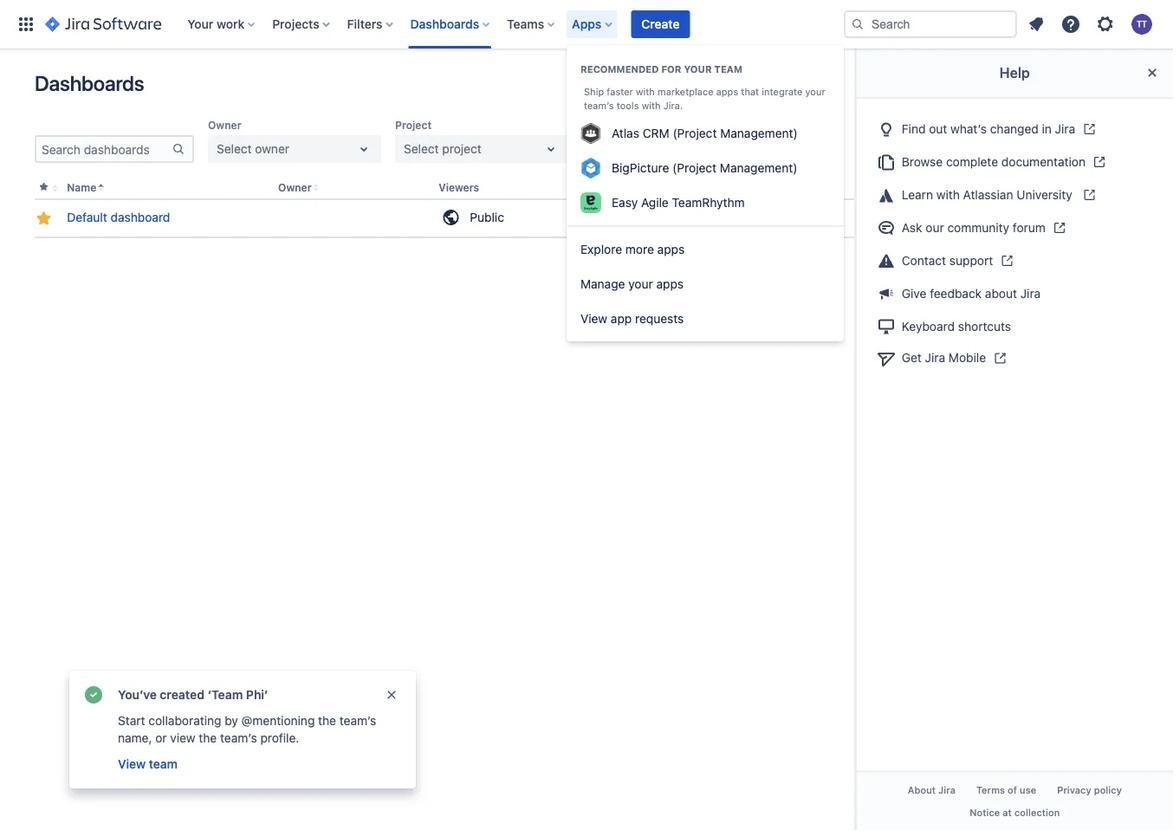 Task type: locate. For each thing, give the bounding box(es) containing it.
banner
[[0, 0, 1173, 49]]

jira inside button
[[939, 785, 956, 796]]

teams
[[507, 17, 544, 31]]

manage your apps link
[[567, 267, 844, 302]]

view team link
[[116, 754, 179, 775]]

view inside 'view app requests' link
[[581, 312, 608, 326]]

agile
[[641, 195, 669, 210]]

team
[[714, 64, 743, 75], [149, 757, 178, 771]]

project
[[395, 119, 432, 131]]

open image
[[354, 139, 374, 159], [541, 139, 562, 159]]

0 horizontal spatial view
[[118, 757, 146, 771]]

0 vertical spatial view
[[581, 312, 608, 326]]

bigpicture logo image
[[581, 158, 601, 179]]

your profile and settings image
[[1132, 14, 1152, 35]]

find out what's changed in jira link
[[871, 113, 1159, 146]]

your up marketplace
[[684, 64, 712, 75]]

ship
[[584, 86, 604, 97]]

0 vertical spatial with
[[636, 86, 655, 97]]

1 select from the left
[[217, 142, 252, 156]]

0 horizontal spatial team
[[149, 757, 178, 771]]

appswitcher icon image
[[16, 14, 36, 35]]

1 horizontal spatial create
[[707, 76, 745, 90]]

your work
[[187, 17, 245, 31]]

integrate
[[762, 86, 803, 97]]

open image left the atlascmr logo
[[541, 139, 562, 159]]

select down "atlas"
[[591, 142, 626, 156]]

0 horizontal spatial create
[[642, 17, 680, 31]]

dashboards right the "filters" popup button
[[410, 17, 479, 31]]

create for create
[[642, 17, 680, 31]]

2 horizontal spatial select
[[591, 142, 626, 156]]

1 horizontal spatial dashboard
[[748, 76, 809, 90]]

owner button
[[278, 182, 312, 194]]

1 vertical spatial team's
[[339, 714, 376, 728]]

1 vertical spatial view
[[118, 757, 146, 771]]

apps
[[716, 86, 738, 97], [657, 242, 685, 256], [656, 277, 684, 291]]

1 vertical spatial team
[[149, 757, 178, 771]]

university
[[1017, 187, 1073, 202]]

team's down ship
[[584, 100, 614, 111]]

1 vertical spatial with
[[642, 100, 661, 111]]

dashboard inside "link"
[[111, 210, 170, 225]]

terms
[[977, 785, 1005, 796]]

mobile
[[949, 351, 986, 365]]

help image
[[1061, 14, 1081, 35]]

0 vertical spatial team's
[[584, 100, 614, 111]]

Project text field
[[404, 140, 407, 158]]

projects button
[[267, 10, 337, 38]]

select down project
[[404, 142, 439, 156]]

easy agile teamrhythm link
[[567, 185, 844, 220]]

manage
[[581, 277, 625, 291]]

open image for project
[[541, 139, 562, 159]]

management) down open image
[[720, 161, 798, 175]]

0 vertical spatial (project
[[673, 126, 717, 140]]

group
[[567, 45, 844, 225]]

by down 'team
[[225, 714, 238, 728]]

explore more apps
[[581, 242, 685, 256]]

1 horizontal spatial select
[[404, 142, 439, 156]]

0 vertical spatial owner
[[208, 119, 241, 131]]

jira software image
[[45, 14, 161, 35], [45, 14, 161, 35]]

management) down "that"
[[720, 126, 798, 140]]

shortcuts
[[958, 319, 1011, 333]]

0 horizontal spatial dashboards
[[35, 71, 144, 95]]

public
[[470, 210, 504, 225]]

1 horizontal spatial open image
[[541, 139, 562, 159]]

1 vertical spatial dashboards
[[35, 71, 144, 95]]

2 vertical spatial with
[[937, 187, 960, 202]]

0 vertical spatial by
[[818, 182, 830, 194]]

learn
[[902, 187, 933, 202]]

default
[[67, 210, 107, 225]]

about
[[908, 785, 936, 796]]

apps inside ship faster with marketplace apps that integrate your team's tools with jira.
[[716, 86, 738, 97]]

by
[[818, 182, 830, 194], [225, 714, 238, 728]]

app
[[611, 312, 632, 326]]

atlascmr logo image
[[581, 123, 601, 144]]

dashboards up 'search dashboards' text field
[[35, 71, 144, 95]]

keyboard shortcuts link
[[871, 309, 1159, 342]]

the right view
[[199, 731, 217, 745]]

teams button
[[502, 10, 562, 38]]

0 horizontal spatial dashboard
[[111, 210, 170, 225]]

collaborating
[[148, 714, 221, 728]]

view app requests
[[581, 312, 684, 326]]

learn with atlassian university
[[902, 187, 1076, 202]]

start collaborating by @mentioning the team's name, or view the team's profile.
[[118, 714, 376, 745]]

with left jira.
[[642, 100, 661, 111]]

1 horizontal spatial your
[[684, 64, 712, 75]]

jira right the get
[[925, 351, 946, 365]]

0 vertical spatial the
[[318, 714, 336, 728]]

filters
[[347, 17, 383, 31]]

contact support
[[902, 253, 993, 267]]

with up tools
[[636, 86, 655, 97]]

1 vertical spatial create
[[707, 76, 745, 90]]

0 vertical spatial dashboard
[[748, 76, 809, 90]]

view
[[581, 312, 608, 326], [118, 757, 146, 771]]

view for view team
[[118, 757, 146, 771]]

0 horizontal spatial by
[[225, 714, 238, 728]]

1 horizontal spatial team's
[[339, 714, 376, 728]]

atlas crm (project management) link
[[567, 116, 844, 151]]

2 open image from the left
[[541, 139, 562, 159]]

learn with atlassian university link
[[871, 178, 1159, 211]]

create inside primary element
[[642, 17, 680, 31]]

owner
[[208, 119, 241, 131], [278, 182, 312, 194]]

dashboard inside button
[[748, 76, 809, 90]]

about jira
[[908, 785, 956, 796]]

jira right in
[[1055, 121, 1076, 136]]

1 vertical spatial owner
[[278, 182, 312, 194]]

project
[[442, 142, 482, 156]]

0 horizontal spatial the
[[199, 731, 217, 745]]

2 horizontal spatial your
[[805, 86, 825, 97]]

0 vertical spatial your
[[684, 64, 712, 75]]

1 vertical spatial dashboard
[[111, 210, 170, 225]]

your down "more"
[[628, 277, 653, 291]]

your
[[684, 64, 712, 75], [805, 86, 825, 97], [628, 277, 653, 291]]

create
[[642, 17, 680, 31], [707, 76, 745, 90]]

1 open image from the left
[[354, 139, 374, 159]]

0 vertical spatial apps
[[716, 86, 738, 97]]

(project
[[673, 126, 717, 140], [673, 161, 717, 175]]

0 vertical spatial team
[[714, 64, 743, 75]]

Search field
[[844, 10, 1017, 38]]

select project
[[404, 142, 482, 156]]

select for select group
[[591, 142, 626, 156]]

name,
[[118, 731, 152, 745]]

0 horizontal spatial select
[[217, 142, 252, 156]]

2 horizontal spatial team's
[[584, 100, 614, 111]]

team's right the @mentioning
[[339, 714, 376, 728]]

by right starred at the right of the page
[[818, 182, 830, 194]]

(project down jira.
[[673, 126, 717, 140]]

0 horizontal spatial open image
[[354, 139, 374, 159]]

marketplace
[[658, 86, 714, 97]]

owner down owner in the left top of the page
[[278, 182, 312, 194]]

contact
[[902, 253, 946, 267]]

1 horizontal spatial owner
[[278, 182, 312, 194]]

jira right about
[[939, 785, 956, 796]]

2 select from the left
[[404, 142, 439, 156]]

0 horizontal spatial your
[[628, 277, 653, 291]]

0 vertical spatial create
[[642, 17, 680, 31]]

requests
[[635, 312, 684, 326]]

1 vertical spatial apps
[[657, 242, 685, 256]]

your inside ship faster with marketplace apps that integrate your team's tools with jira.
[[805, 86, 825, 97]]

ask our community forum
[[902, 220, 1046, 234]]

1 horizontal spatial view
[[581, 312, 608, 326]]

with
[[636, 86, 655, 97], [642, 100, 661, 111], [937, 187, 960, 202]]

view down "name,"
[[118, 757, 146, 771]]

view inside view team link
[[118, 757, 146, 771]]

owner up the owner text field
[[208, 119, 241, 131]]

primary element
[[10, 0, 844, 49]]

team's left profile.
[[220, 731, 257, 745]]

team down or
[[149, 757, 178, 771]]

with right learn
[[937, 187, 960, 202]]

get
[[902, 351, 922, 365]]

about jira button
[[898, 780, 966, 801]]

collection
[[1015, 807, 1060, 818]]

browse complete documentation
[[902, 154, 1086, 169]]

success image
[[83, 685, 104, 705]]

atlassian
[[963, 187, 1014, 202]]

starred
[[777, 182, 815, 194]]

2 vertical spatial team's
[[220, 731, 257, 745]]

1 vertical spatial your
[[805, 86, 825, 97]]

create dashboard
[[707, 76, 809, 90]]

1 vertical spatial by
[[225, 714, 238, 728]]

dashboard
[[748, 76, 809, 90], [111, 210, 170, 225]]

easyagile logo image
[[581, 192, 601, 213]]

view left the app
[[581, 312, 608, 326]]

0 vertical spatial dashboards
[[410, 17, 479, 31]]

team's
[[584, 100, 614, 111], [339, 714, 376, 728], [220, 731, 257, 745]]

name
[[67, 182, 96, 194]]

1 vertical spatial the
[[199, 731, 217, 745]]

apps up requests
[[656, 277, 684, 291]]

2 vertical spatial apps
[[656, 277, 684, 291]]

apps right "more"
[[657, 242, 685, 256]]

(project down atlas crm (project management) link
[[673, 161, 717, 175]]

apps left "that"
[[716, 86, 738, 97]]

1 vertical spatial (project
[[673, 161, 717, 175]]

viewers
[[439, 182, 479, 194]]

your right "integrate"
[[805, 86, 825, 97]]

select left owner in the left top of the page
[[217, 142, 252, 156]]

3 select from the left
[[591, 142, 626, 156]]

1 horizontal spatial the
[[318, 714, 336, 728]]

management)
[[720, 126, 798, 140], [720, 161, 798, 175]]

1 horizontal spatial by
[[818, 182, 830, 194]]

default dashboard link
[[67, 209, 170, 226]]

open image left project text field
[[354, 139, 374, 159]]

team up "that"
[[714, 64, 743, 75]]

jira.
[[664, 100, 683, 111]]

select for select owner
[[217, 142, 252, 156]]

the right the @mentioning
[[318, 714, 336, 728]]

by inside dashboards details element
[[818, 182, 830, 194]]

1 horizontal spatial dashboards
[[410, 17, 479, 31]]

star default dashboard image
[[33, 208, 54, 229]]

teamrhythm
[[672, 195, 745, 210]]



Task type: describe. For each thing, give the bounding box(es) containing it.
manage your apps
[[581, 277, 684, 291]]

your work button
[[182, 10, 262, 38]]

owner inside dashboards details element
[[278, 182, 312, 194]]

group containing atlas crm (project management)
[[567, 45, 844, 225]]

search image
[[851, 17, 865, 31]]

view team
[[118, 757, 178, 771]]

changed
[[990, 121, 1039, 136]]

explore more apps link
[[567, 232, 844, 267]]

faster
[[607, 86, 633, 97]]

0 horizontal spatial team's
[[220, 731, 257, 745]]

notifications image
[[1026, 14, 1047, 35]]

support
[[950, 253, 993, 267]]

view app requests link
[[567, 302, 844, 336]]

by inside start collaborating by @mentioning the team's name, or view the team's profile.
[[225, 714, 238, 728]]

notice at collection link
[[960, 801, 1071, 823]]

dismiss image
[[385, 688, 399, 702]]

get jira mobile link
[[871, 342, 1159, 375]]

group
[[629, 142, 662, 156]]

notice
[[970, 807, 1000, 818]]

view
[[170, 731, 196, 745]]

ask our community forum link
[[871, 211, 1159, 244]]

tools
[[617, 100, 639, 111]]

dashboards button
[[405, 10, 497, 38]]

open image
[[728, 139, 749, 159]]

apps button
[[567, 10, 619, 38]]

browse complete documentation link
[[871, 146, 1159, 178]]

our
[[926, 220, 944, 234]]

in
[[1042, 121, 1052, 136]]

feedback
[[930, 287, 982, 301]]

work
[[217, 17, 245, 31]]

privacy policy
[[1057, 785, 1122, 796]]

select for select project
[[404, 142, 439, 156]]

team's inside ship faster with marketplace apps that integrate your team's tools with jira.
[[584, 100, 614, 111]]

give
[[902, 287, 927, 301]]

contact support link
[[871, 244, 1159, 277]]

browse
[[902, 154, 943, 169]]

2 (project from the top
[[673, 161, 717, 175]]

about
[[985, 287, 1017, 301]]

complete
[[946, 154, 999, 169]]

apps for manage your apps
[[656, 277, 684, 291]]

editors
[[608, 182, 644, 194]]

privacy policy link
[[1047, 780, 1133, 801]]

terms of use
[[977, 785, 1037, 796]]

default dashboard
[[67, 210, 170, 225]]

use
[[1020, 785, 1037, 796]]

open image for owner
[[354, 139, 374, 159]]

community
[[948, 220, 1010, 234]]

1 vertical spatial management)
[[720, 161, 798, 175]]

explore
[[581, 242, 622, 256]]

settings image
[[1095, 14, 1116, 35]]

privacy
[[1057, 785, 1092, 796]]

1 (project from the top
[[673, 126, 717, 140]]

terms of use link
[[966, 780, 1047, 801]]

start
[[118, 714, 145, 728]]

bigpicture
[[612, 161, 669, 175]]

bigpicture (project management)
[[612, 161, 798, 175]]

profile.
[[260, 731, 299, 745]]

create dashboard button
[[696, 69, 820, 97]]

ship faster with marketplace apps that integrate your team's tools with jira.
[[584, 86, 825, 111]]

view for view app requests
[[581, 312, 608, 326]]

owner
[[255, 142, 289, 156]]

0 vertical spatial management)
[[720, 126, 798, 140]]

jira right the about
[[1021, 287, 1041, 301]]

more
[[626, 242, 654, 256]]

private
[[639, 210, 678, 225]]

ask
[[902, 220, 923, 234]]

documentation
[[1002, 154, 1086, 169]]

at
[[1003, 807, 1012, 818]]

2 vertical spatial your
[[628, 277, 653, 291]]

that
[[741, 86, 759, 97]]

'team
[[208, 688, 243, 702]]

easy agile teamrhythm
[[612, 195, 745, 210]]

create button
[[631, 10, 690, 38]]

recommended for your team
[[581, 64, 743, 75]]

0 horizontal spatial owner
[[208, 119, 241, 131]]

your
[[187, 17, 213, 31]]

give feedback about jira link
[[871, 277, 1159, 309]]

find out what's changed in jira
[[902, 121, 1076, 136]]

banner containing your work
[[0, 0, 1173, 49]]

group
[[582, 119, 614, 131]]

apps
[[572, 17, 602, 31]]

dashboard for default dashboard
[[111, 210, 170, 225]]

bigpicture (project management) link
[[567, 151, 844, 185]]

forum
[[1013, 220, 1046, 234]]

you've created 'team phi'
[[118, 688, 268, 702]]

1 horizontal spatial team
[[714, 64, 743, 75]]

Search dashboards text field
[[36, 137, 172, 161]]

apps for explore more apps
[[657, 242, 685, 256]]

select owner
[[217, 142, 289, 156]]

atlas crm (project management)
[[612, 126, 798, 140]]

phi'
[[246, 688, 268, 702]]

projects
[[272, 17, 319, 31]]

create for create dashboard
[[707, 76, 745, 90]]

keyboard
[[902, 319, 955, 333]]

close image
[[1142, 62, 1163, 83]]

or
[[155, 731, 167, 745]]

created
[[160, 688, 205, 702]]

starred by
[[777, 182, 830, 194]]

Owner text field
[[217, 140, 220, 158]]

dashboard for create dashboard
[[748, 76, 809, 90]]

starred by button
[[777, 182, 830, 194]]

filters button
[[342, 10, 400, 38]]

dashboards inside dropdown button
[[410, 17, 479, 31]]

atlas
[[612, 126, 639, 140]]

name button
[[67, 182, 96, 194]]

dashboards details element
[[30, 177, 884, 238]]



Task type: vqa. For each thing, say whether or not it's contained in the screenshot.
Create associated with Create
yes



